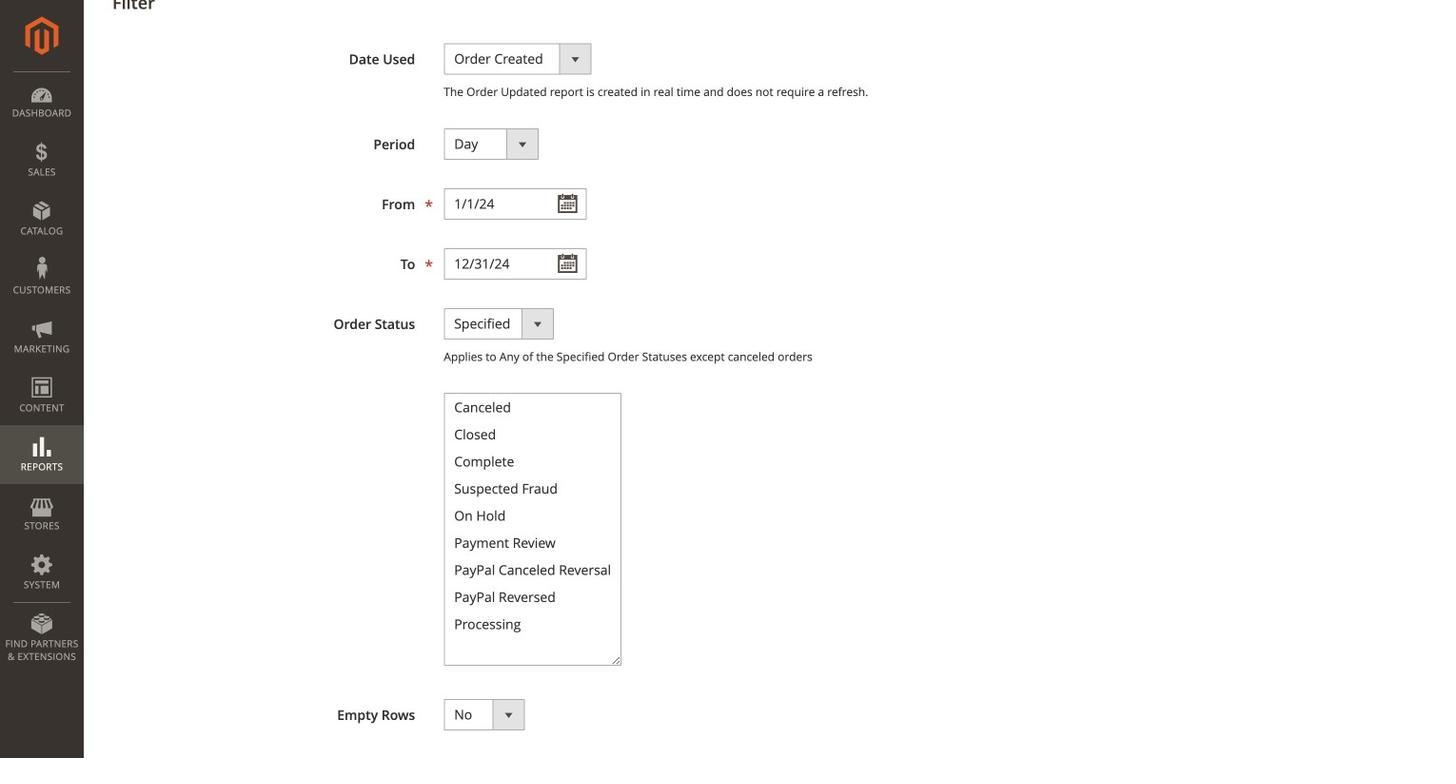 Task type: vqa. For each thing, say whether or not it's contained in the screenshot.
To text box
no



Task type: locate. For each thing, give the bounding box(es) containing it.
None text field
[[444, 188, 587, 220], [444, 248, 587, 280], [444, 188, 587, 220], [444, 248, 587, 280]]

magento admin panel image
[[25, 16, 59, 55]]

menu bar
[[0, 71, 84, 673]]



